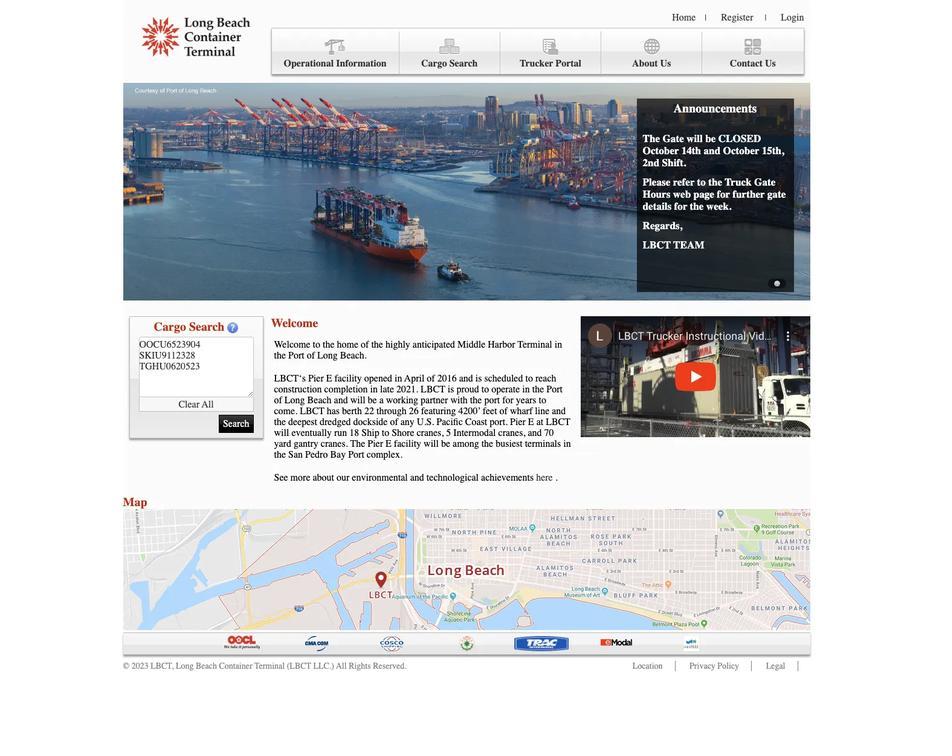 Task type: describe. For each thing, give the bounding box(es) containing it.
1 | from the left
[[705, 13, 707, 23]]

and right 2016
[[459, 373, 473, 384]]

of left 2016
[[427, 373, 435, 384]]

has
[[327, 406, 340, 417]]

web
[[673, 188, 691, 200]]

feet
[[483, 406, 497, 417]]

the left san at the bottom left
[[274, 449, 286, 460]]

in right 70
[[564, 438, 571, 449]]

of right feet
[[500, 406, 508, 417]]

in inside welcome to the home of the highly anticipated middle harbor terminal in the port of long beach.
[[555, 339, 562, 350]]

18
[[350, 428, 359, 438]]

©
[[123, 661, 129, 671]]

proud
[[457, 384, 479, 395]]

contact us link
[[703, 31, 804, 74]]

.
[[555, 472, 558, 483]]

line
[[535, 406, 550, 417]]

2023
[[132, 661, 149, 671]]

lbct team
[[643, 239, 705, 251]]

5
[[446, 428, 451, 438]]

about
[[313, 472, 334, 483]]

0 horizontal spatial be
[[368, 395, 377, 406]]

policy
[[718, 661, 740, 671]]

2021.
[[397, 384, 419, 395]]

will inside the gate will be closed october 14th and october 15th, 2nd shift.
[[687, 132, 703, 145]]

gate inside the gate will be closed october 14th and october 15th, 2nd shift.
[[663, 132, 684, 145]]

anticipated
[[413, 339, 455, 350]]

1 vertical spatial terminal
[[255, 661, 285, 671]]

see
[[274, 472, 288, 483]]

and left technological
[[410, 472, 424, 483]]

the left home
[[323, 339, 335, 350]]

2 vertical spatial port
[[348, 449, 365, 460]]

login link
[[781, 12, 805, 23]]

long inside welcome to the home of the highly anticipated middle harbor terminal in the port of long beach.
[[317, 350, 338, 361]]

will left the 5
[[424, 438, 439, 449]]

cargo search link
[[399, 31, 501, 74]]

lbct's pier e facility opened in april of 2016 and is scheduled to reach construction completion in late 2021.  lbct is proud to operate in the port of long beach and will be a working partner with the port for years to come.  lbct has berth 22 through 26 featuring 4200' feet of wharf line and the deepest dredged dockside of any u.s. pacific coast port. pier e at lbct will eventually run 18 ship to shore cranes, 5 intermodal cranes, and 70 yard gantry cranes. the pier e facility will be among the busiest terminals in the san pedro bay port complex.
[[274, 373, 571, 460]]

lbct's
[[274, 373, 306, 384]]

about
[[632, 58, 658, 69]]

70
[[544, 428, 554, 438]]

2 horizontal spatial pier
[[510, 417, 526, 428]]

reserved.
[[373, 661, 407, 671]]

1 vertical spatial search
[[189, 320, 225, 334]]

menu bar containing operational information
[[271, 28, 805, 74]]

for inside lbct's pier e facility opened in april of 2016 and is scheduled to reach construction completion in late 2021.  lbct is proud to operate in the port of long beach and will be a working partner with the port for years to come.  lbct has berth 22 through 26 featuring 4200' feet of wharf line and the deepest dredged dockside of any u.s. pacific coast port. pier e at lbct will eventually run 18 ship to shore cranes, 5 intermodal cranes, and 70 yard gantry cranes. the pier e facility will be among the busiest terminals in the san pedro bay port complex.
[[503, 395, 514, 406]]

clear
[[179, 399, 200, 410]]

search inside menu bar
[[450, 58, 478, 69]]

will left a
[[351, 395, 366, 406]]

operate
[[492, 384, 520, 395]]

middle
[[458, 339, 486, 350]]

here
[[536, 472, 553, 483]]

0 vertical spatial pier
[[308, 373, 324, 384]]

register link
[[721, 12, 754, 23]]

please refer to the truck gate hours web page for further gate details for the week.
[[643, 176, 786, 212]]

completion
[[324, 384, 368, 395]]

to inside please refer to the truck gate hours web page for further gate details for the week.
[[698, 176, 706, 188]]

team
[[674, 239, 705, 251]]

2 vertical spatial pier
[[368, 438, 383, 449]]

to right ship
[[382, 428, 390, 438]]

to right years
[[539, 395, 547, 406]]

welcome for welcome
[[271, 316, 318, 330]]

eventually
[[292, 428, 332, 438]]

be inside the gate will be closed october 14th and october 15th, 2nd shift.
[[706, 132, 716, 145]]

4200'
[[459, 406, 481, 417]]

1 vertical spatial facility
[[394, 438, 422, 449]]

welcome for welcome to the home of the highly anticipated middle harbor terminal in the port of long beach.
[[274, 339, 311, 350]]

welcome to the home of the highly anticipated middle harbor terminal in the port of long beach.
[[274, 339, 562, 361]]

26
[[409, 406, 419, 417]]

the left week.
[[690, 200, 704, 212]]

achievements
[[481, 472, 534, 483]]

2 october from the left
[[723, 145, 760, 157]]

will down come.
[[274, 428, 289, 438]]

dredged
[[320, 417, 351, 428]]

ship
[[362, 428, 380, 438]]

1 vertical spatial port
[[547, 384, 563, 395]]

information
[[336, 58, 387, 69]]

0 horizontal spatial beach
[[196, 661, 217, 671]]

come.
[[274, 406, 298, 417]]

operational information link
[[272, 31, 399, 74]]

clear all button
[[139, 397, 254, 412]]

2 cranes, from the left
[[499, 428, 526, 438]]

lbct,
[[151, 661, 174, 671]]

partner
[[421, 395, 448, 406]]

lbct down regards,​
[[643, 239, 671, 251]]

legal
[[766, 661, 786, 671]]

trucker portal
[[520, 58, 582, 69]]

2 | from the left
[[765, 13, 767, 23]]

and left 70
[[528, 428, 542, 438]]

through
[[377, 406, 407, 417]]

legal link
[[766, 661, 786, 671]]

shift.
[[662, 157, 686, 169]]

at
[[537, 417, 544, 428]]

the up line
[[533, 384, 544, 395]]

of up the construction
[[307, 350, 315, 361]]

container
[[219, 661, 253, 671]]

gantry
[[294, 438, 319, 449]]

terminal inside welcome to the home of the highly anticipated middle harbor terminal in the port of long beach.
[[518, 339, 553, 350]]

© 2023 lbct, long beach container terminal (lbct llc.) all rights reserved.
[[123, 661, 407, 671]]

yard
[[274, 438, 291, 449]]

shore
[[392, 428, 414, 438]]

2 horizontal spatial for
[[717, 188, 731, 200]]

highly
[[386, 339, 410, 350]]

coast
[[466, 417, 488, 428]]

the gate will be closed october 14th and october 15th, 2nd shift.
[[643, 132, 785, 169]]

of right home
[[361, 339, 369, 350]]

deepest
[[288, 417, 317, 428]]

14th and
[[682, 145, 721, 157]]

the up lbct's
[[274, 350, 286, 361]]

1 vertical spatial cargo search
[[154, 320, 225, 334]]

2 vertical spatial long
[[176, 661, 194, 671]]

about us
[[632, 58, 671, 69]]

home
[[673, 12, 696, 23]]

contact
[[730, 58, 763, 69]]

1 horizontal spatial e
[[386, 438, 392, 449]]

trucker portal link
[[501, 31, 602, 74]]

all inside button
[[202, 399, 214, 410]]

1 vertical spatial all
[[336, 661, 347, 671]]

harbor
[[488, 339, 516, 350]]



Task type: locate. For each thing, give the bounding box(es) containing it.
complex.
[[367, 449, 403, 460]]

welcome
[[271, 316, 318, 330], [274, 339, 311, 350]]

busiest
[[496, 438, 523, 449]]

san
[[288, 449, 303, 460]]

0 vertical spatial e
[[326, 373, 332, 384]]

and up dredged
[[334, 395, 348, 406]]

dockside
[[353, 417, 388, 428]]

| right home 'link'
[[705, 13, 707, 23]]

lbct right at
[[546, 417, 571, 428]]

2 us from the left
[[766, 58, 776, 69]]

all
[[202, 399, 214, 410], [336, 661, 347, 671]]

0 vertical spatial the
[[643, 132, 660, 145]]

in left late at the bottom of the page
[[370, 384, 378, 395]]

the inside the gate will be closed october 14th and october 15th, 2nd shift.
[[643, 132, 660, 145]]

Enter container numbers and/ or booking numbers. text field
[[139, 337, 254, 397]]

construction
[[274, 384, 322, 395]]

1 horizontal spatial facility
[[394, 438, 422, 449]]

gate right truck
[[755, 176, 776, 188]]

beach up dredged
[[308, 395, 332, 406]]

october
[[643, 145, 679, 157], [723, 145, 760, 157]]

0 horizontal spatial long
[[176, 661, 194, 671]]

to left home
[[313, 339, 320, 350]]

0 horizontal spatial terminal
[[255, 661, 285, 671]]

among
[[453, 438, 479, 449]]

the inside lbct's pier e facility opened in april of 2016 and is scheduled to reach construction completion in late 2021.  lbct is proud to operate in the port of long beach and will be a working partner with the port for years to come.  lbct has berth 22 through 26 featuring 4200' feet of wharf line and the deepest dredged dockside of any u.s. pacific coast port. pier e at lbct will eventually run 18 ship to shore cranes, 5 intermodal cranes, and 70 yard gantry cranes. the pier e facility will be among the busiest terminals in the san pedro bay port complex.
[[350, 438, 365, 449]]

1 vertical spatial the
[[350, 438, 365, 449]]

1 cranes, from the left
[[417, 428, 444, 438]]

0 vertical spatial welcome
[[271, 316, 318, 330]]

all right llc.)
[[336, 661, 347, 671]]

1 horizontal spatial is
[[476, 373, 482, 384]]

us for about us
[[661, 58, 671, 69]]

pier down dockside
[[368, 438, 383, 449]]

0 vertical spatial gate
[[663, 132, 684, 145]]

our
[[337, 472, 350, 483]]

1 horizontal spatial cargo search
[[421, 58, 478, 69]]

0 horizontal spatial port
[[288, 350, 305, 361]]

facility
[[335, 373, 362, 384], [394, 438, 422, 449]]

lbct up featuring
[[421, 384, 446, 395]]

for right details
[[675, 200, 688, 212]]

april
[[405, 373, 425, 384]]

pier right port.
[[510, 417, 526, 428]]

e up has
[[326, 373, 332, 384]]

2016
[[438, 373, 457, 384]]

the
[[709, 176, 723, 188], [690, 200, 704, 212], [323, 339, 335, 350], [372, 339, 383, 350], [274, 350, 286, 361], [533, 384, 544, 395], [470, 395, 482, 406], [274, 417, 286, 428], [482, 438, 494, 449], [274, 449, 286, 460]]

1 horizontal spatial the
[[643, 132, 660, 145]]

privacy
[[690, 661, 716, 671]]

cargo search
[[421, 58, 478, 69], [154, 320, 225, 334]]

None submit
[[219, 415, 254, 433]]

for
[[717, 188, 731, 200], [675, 200, 688, 212], [503, 395, 514, 406]]

scheduled
[[485, 373, 523, 384]]

operational
[[284, 58, 334, 69]]

the up 'yard'
[[274, 417, 286, 428]]

details
[[643, 200, 672, 212]]

to right refer
[[698, 176, 706, 188]]

long left beach.
[[317, 350, 338, 361]]

1 horizontal spatial october
[[723, 145, 760, 157]]

all right clear
[[202, 399, 214, 410]]

beach.
[[340, 350, 367, 361]]

working
[[386, 395, 418, 406]]

login
[[781, 12, 805, 23]]

cargo inside menu bar
[[421, 58, 447, 69]]

0 horizontal spatial october
[[643, 145, 679, 157]]

us right about
[[661, 58, 671, 69]]

0 horizontal spatial cargo
[[154, 320, 186, 334]]

menu bar
[[271, 28, 805, 74]]

0 horizontal spatial cargo search
[[154, 320, 225, 334]]

us for contact us
[[766, 58, 776, 69]]

1 vertical spatial long
[[285, 395, 305, 406]]

port up lbct's
[[288, 350, 305, 361]]

(lbct
[[287, 661, 311, 671]]

bay
[[330, 449, 346, 460]]

years
[[516, 395, 537, 406]]

intermodal
[[454, 428, 496, 438]]

berth
[[342, 406, 362, 417]]

about us link
[[602, 31, 703, 74]]

beach inside lbct's pier e facility opened in april of 2016 and is scheduled to reach construction completion in late 2021.  lbct is proud to operate in the port of long beach and will be a working partner with the port for years to come.  lbct has berth 22 through 26 featuring 4200' feet of wharf line and the deepest dredged dockside of any u.s. pacific coast port. pier e at lbct will eventually run 18 ship to shore cranes, 5 intermodal cranes, and 70 yard gantry cranes. the pier e facility will be among the busiest terminals in the san pedro bay port complex.
[[308, 395, 332, 406]]

0 horizontal spatial pier
[[308, 373, 324, 384]]

for right port
[[503, 395, 514, 406]]

the right among
[[482, 438, 494, 449]]

further
[[733, 188, 765, 200]]

e
[[326, 373, 332, 384], [528, 417, 534, 428], [386, 438, 392, 449]]

long inside lbct's pier e facility opened in april of 2016 and is scheduled to reach construction completion in late 2021.  lbct is proud to operate in the port of long beach and will be a working partner with the port for years to come.  lbct has berth 22 through 26 featuring 4200' feet of wharf line and the deepest dredged dockside of any u.s. pacific coast port. pier e at lbct will eventually run 18 ship to shore cranes, 5 intermodal cranes, and 70 yard gantry cranes. the pier e facility will be among the busiest terminals in the san pedro bay port complex.
[[285, 395, 305, 406]]

1 vertical spatial welcome
[[274, 339, 311, 350]]

week.
[[707, 200, 732, 212]]

0 horizontal spatial facility
[[335, 373, 362, 384]]

1 us from the left
[[661, 58, 671, 69]]

here link
[[536, 472, 553, 483]]

any
[[401, 417, 415, 428]]

port
[[485, 395, 500, 406]]

featuring
[[421, 406, 456, 417]]

of left any
[[390, 417, 398, 428]]

to inside welcome to the home of the highly anticipated middle harbor terminal in the port of long beach.
[[313, 339, 320, 350]]

port inside welcome to the home of the highly anticipated middle harbor terminal in the port of long beach.
[[288, 350, 305, 361]]

1 horizontal spatial pier
[[368, 438, 383, 449]]

e left at
[[528, 417, 534, 428]]

0 horizontal spatial search
[[189, 320, 225, 334]]

search
[[450, 58, 478, 69], [189, 320, 225, 334]]

2 vertical spatial e
[[386, 438, 392, 449]]

0 vertical spatial cargo
[[421, 58, 447, 69]]

0 vertical spatial search
[[450, 58, 478, 69]]

in up reach
[[555, 339, 562, 350]]

15th,
[[762, 145, 785, 157]]

1 vertical spatial beach
[[196, 661, 217, 671]]

port up line
[[547, 384, 563, 395]]

1 horizontal spatial long
[[285, 395, 305, 406]]

environmental
[[352, 472, 408, 483]]

beach left container
[[196, 661, 217, 671]]

for right page
[[717, 188, 731, 200]]

2 horizontal spatial long
[[317, 350, 338, 361]]

2 horizontal spatial be
[[706, 132, 716, 145]]

| left login link
[[765, 13, 767, 23]]

register
[[721, 12, 754, 23]]

late
[[380, 384, 394, 395]]

facility down beach.
[[335, 373, 362, 384]]

0 vertical spatial facility
[[335, 373, 362, 384]]

1 horizontal spatial cranes,
[[499, 428, 526, 438]]

0 horizontal spatial for
[[503, 395, 514, 406]]

contact us
[[730, 58, 776, 69]]

be left "closed" at top
[[706, 132, 716, 145]]

0 vertical spatial terminal
[[518, 339, 553, 350]]

terminal right the 'harbor'
[[518, 339, 553, 350]]

be left a
[[368, 395, 377, 406]]

location link
[[633, 661, 663, 671]]

1 horizontal spatial port
[[348, 449, 365, 460]]

1 horizontal spatial us
[[766, 58, 776, 69]]

2 horizontal spatial port
[[547, 384, 563, 395]]

0 horizontal spatial us
[[661, 58, 671, 69]]

0 vertical spatial port
[[288, 350, 305, 361]]

more
[[291, 472, 310, 483]]

facility down any
[[394, 438, 422, 449]]

1 vertical spatial be
[[368, 395, 377, 406]]

e left shore on the bottom of the page
[[386, 438, 392, 449]]

port
[[288, 350, 305, 361], [547, 384, 563, 395], [348, 449, 365, 460]]

u.s.
[[417, 417, 434, 428]]

long right lbct,
[[176, 661, 194, 671]]

llc.)
[[313, 661, 334, 671]]

opened
[[364, 373, 392, 384]]

october up truck
[[723, 145, 760, 157]]

is left the proud
[[448, 384, 454, 395]]

will
[[687, 132, 703, 145], [351, 395, 366, 406], [274, 428, 289, 438], [424, 438, 439, 449]]

to
[[698, 176, 706, 188], [313, 339, 320, 350], [526, 373, 533, 384], [482, 384, 489, 395], [539, 395, 547, 406], [382, 428, 390, 438]]

1 horizontal spatial beach
[[308, 395, 332, 406]]

of down lbct's
[[274, 395, 282, 406]]

1 horizontal spatial cargo
[[421, 58, 447, 69]]

0 horizontal spatial cranes,
[[417, 428, 444, 438]]

welcome inside welcome to the home of the highly anticipated middle harbor terminal in the port of long beach.
[[274, 339, 311, 350]]

trucker
[[520, 58, 554, 69]]

announcements
[[674, 102, 757, 115]]

pedro
[[305, 449, 328, 460]]

see more about our environmental and technological achievements here .
[[274, 472, 558, 483]]

0 vertical spatial be
[[706, 132, 716, 145]]

terminal left '(lbct'
[[255, 661, 285, 671]]

beach
[[308, 395, 332, 406], [196, 661, 217, 671]]

privacy policy link
[[690, 661, 740, 671]]

the left port
[[470, 395, 482, 406]]

in right late at the bottom of the page
[[395, 373, 402, 384]]

1 horizontal spatial all
[[336, 661, 347, 671]]

with
[[451, 395, 468, 406]]

long down lbct's
[[285, 395, 305, 406]]

1 horizontal spatial terminal
[[518, 339, 553, 350]]

reach
[[536, 373, 557, 384]]

clear all
[[179, 399, 214, 410]]

1 vertical spatial gate
[[755, 176, 776, 188]]

is left scheduled
[[476, 373, 482, 384]]

portal
[[556, 58, 582, 69]]

refer
[[673, 176, 695, 188]]

1 vertical spatial cargo
[[154, 320, 186, 334]]

the up 2nd
[[643, 132, 660, 145]]

page
[[694, 188, 715, 200]]

gate up shift.
[[663, 132, 684, 145]]

0 horizontal spatial e
[[326, 373, 332, 384]]

technological
[[427, 472, 479, 483]]

in
[[555, 339, 562, 350], [395, 373, 402, 384], [370, 384, 378, 395], [523, 384, 530, 395], [564, 438, 571, 449]]

and
[[459, 373, 473, 384], [334, 395, 348, 406], [552, 406, 566, 417], [528, 428, 542, 438], [410, 472, 424, 483]]

0 vertical spatial all
[[202, 399, 214, 410]]

2nd
[[643, 157, 660, 169]]

0 horizontal spatial |
[[705, 13, 707, 23]]

2 horizontal spatial e
[[528, 417, 534, 428]]

us right contact
[[766, 58, 776, 69]]

0 horizontal spatial the
[[350, 438, 365, 449]]

cranes.
[[321, 438, 348, 449]]

operational information
[[284, 58, 387, 69]]

be
[[706, 132, 716, 145], [368, 395, 377, 406], [441, 438, 451, 449]]

rights
[[349, 661, 371, 671]]

22
[[365, 406, 374, 417]]

0 vertical spatial long
[[317, 350, 338, 361]]

1 vertical spatial e
[[528, 417, 534, 428]]

1 horizontal spatial for
[[675, 200, 688, 212]]

pier right lbct's
[[308, 373, 324, 384]]

port.
[[490, 417, 508, 428]]

gate inside please refer to the truck gate hours web page for further gate details for the week.
[[755, 176, 776, 188]]

in right operate on the right of the page
[[523, 384, 530, 395]]

0 horizontal spatial is
[[448, 384, 454, 395]]

1 october from the left
[[643, 145, 679, 157]]

1 horizontal spatial gate
[[755, 176, 776, 188]]

to right the proud
[[482, 384, 489, 395]]

0 horizontal spatial all
[[202, 399, 214, 410]]

1 vertical spatial pier
[[510, 417, 526, 428]]

and right line
[[552, 406, 566, 417]]

port right 'bay'
[[348, 449, 365, 460]]

cranes, down wharf
[[499, 428, 526, 438]]

home
[[337, 339, 359, 350]]

closed
[[719, 132, 762, 145]]

0 horizontal spatial gate
[[663, 132, 684, 145]]

to left reach
[[526, 373, 533, 384]]

the left truck
[[709, 176, 723, 188]]

1 horizontal spatial be
[[441, 438, 451, 449]]

the right run at the bottom left of page
[[350, 438, 365, 449]]

october up please
[[643, 145, 679, 157]]

lbct left has
[[300, 406, 325, 417]]

1 horizontal spatial |
[[765, 13, 767, 23]]

map
[[123, 495, 147, 509]]

hours
[[643, 188, 671, 200]]

1 horizontal spatial search
[[450, 58, 478, 69]]

cargo search inside menu bar
[[421, 58, 478, 69]]

2 vertical spatial be
[[441, 438, 451, 449]]

will down announcements
[[687, 132, 703, 145]]

the left highly
[[372, 339, 383, 350]]

be left among
[[441, 438, 451, 449]]

cranes, left the 5
[[417, 428, 444, 438]]

0 vertical spatial beach
[[308, 395, 332, 406]]

0 vertical spatial cargo search
[[421, 58, 478, 69]]



Task type: vqa. For each thing, say whether or not it's contained in the screenshot.
busiest on the bottom right
yes



